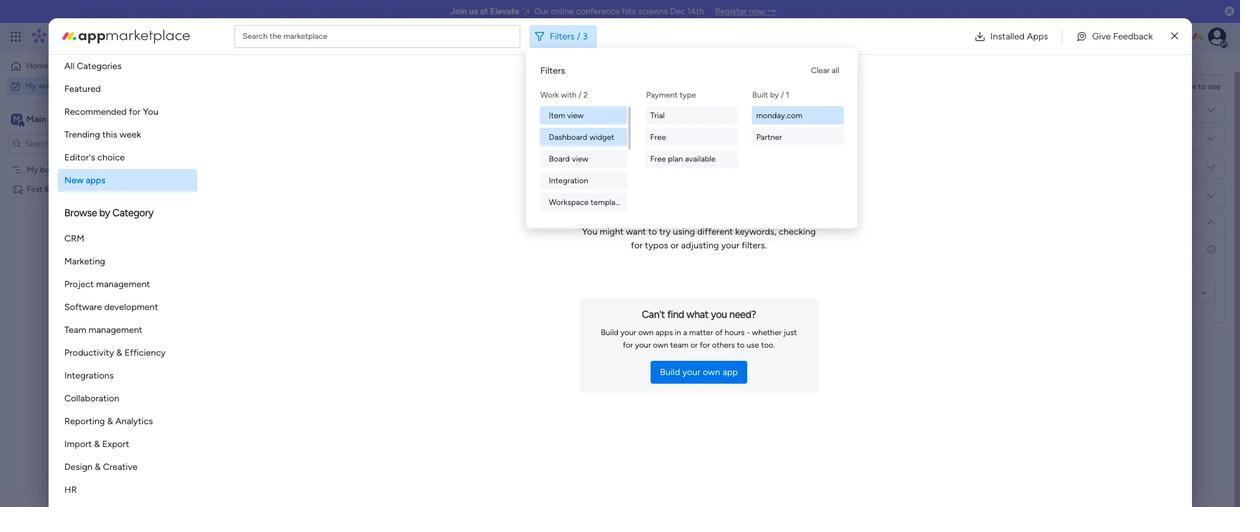 Task type: vqa. For each thing, say whether or not it's contained in the screenshot.
1 element in the left bottom of the page
no



Task type: locate. For each thing, give the bounding box(es) containing it.
view down dashboard widget
[[572, 154, 589, 164]]

1 horizontal spatial build
[[660, 367, 680, 378]]

board
[[752, 142, 773, 152], [549, 154, 570, 164], [729, 166, 750, 176], [45, 184, 66, 194]]

0 horizontal spatial item
[[186, 166, 202, 176]]

1 horizontal spatial first
[[711, 166, 727, 176]]

2 vertical spatial apps
[[656, 328, 673, 338]]

free for free plan available
[[650, 154, 666, 164]]

apps marketplace image
[[62, 29, 190, 43]]

0 vertical spatial by
[[770, 90, 779, 100]]

choice
[[97, 152, 125, 163]]

filters up work
[[540, 65, 565, 76]]

workspace template button
[[540, 193, 627, 212]]

free down trial at the right of the page
[[650, 132, 666, 142]]

item view button
[[540, 106, 627, 125]]

jacob simon image
[[1208, 27, 1227, 46]]

apps left in
[[656, 328, 673, 338]]

payment type
[[646, 90, 696, 100]]

help image
[[1168, 31, 1180, 42]]

for up week
[[129, 106, 141, 117]]

board view button
[[540, 150, 627, 168]]

by right built
[[770, 90, 779, 100]]

option
[[0, 160, 146, 162]]

integrations
[[64, 371, 114, 381]]

1 vertical spatial item
[[186, 166, 202, 176]]

0 horizontal spatial first board
[[27, 184, 66, 194]]

dec
[[670, 6, 685, 17]]

2 vertical spatial to
[[737, 341, 745, 350]]

&
[[116, 348, 122, 359], [107, 416, 113, 427], [94, 439, 100, 450], [95, 462, 101, 473]]

build your own apps in a matter of hours - whether just for your own team or for others to use too.
[[601, 328, 797, 350]]

or down matter
[[691, 341, 698, 350]]

0 horizontal spatial work
[[38, 81, 56, 91]]

trial
[[650, 111, 665, 120]]

browse by category
[[64, 207, 154, 220]]

work up categories at the top of page
[[92, 30, 113, 43]]

/ up monday.com
[[781, 90, 784, 100]]

your up checking
[[766, 199, 792, 216]]

1 horizontal spatial the
[[1048, 82, 1059, 92]]

hours
[[725, 328, 745, 338]]

management up development
[[96, 279, 150, 290]]

my down home
[[25, 81, 36, 91]]

& up export
[[107, 416, 113, 427]]

productivity & efficiency
[[64, 348, 166, 359]]

0 vertical spatial item
[[549, 111, 565, 120]]

work for my
[[38, 81, 56, 91]]

dashboard widget button
[[540, 128, 627, 146]]

categories
[[77, 61, 122, 71]]

1 vertical spatial filters
[[540, 65, 565, 76]]

0 horizontal spatial 1
[[204, 166, 208, 176]]

us
[[469, 6, 478, 17]]

1 vertical spatial management
[[96, 279, 150, 290]]

to right like
[[1199, 82, 1207, 92]]

my board
[[27, 165, 61, 175]]

with
[[561, 90, 577, 100]]

built by / 1
[[752, 90, 790, 100]]

team management
[[64, 325, 142, 336]]

to inside build your own apps in a matter of hours - whether just for your own team or for others to use too.
[[737, 341, 745, 350]]

0 horizontal spatial you
[[143, 106, 158, 117]]

the right the search
[[270, 31, 281, 41]]

1 vertical spatial to
[[649, 226, 657, 237]]

item view
[[549, 111, 584, 120]]

1 vertical spatial group
[[845, 167, 866, 176]]

search
[[243, 31, 268, 41]]

2 vertical spatial management
[[89, 325, 142, 336]]

0 vertical spatial first
[[711, 166, 727, 176]]

whether
[[752, 328, 782, 338]]

→
[[768, 6, 776, 17]]

group left title
[[845, 167, 866, 176]]

apps image
[[1115, 31, 1127, 42]]

0 horizontal spatial build
[[601, 328, 619, 338]]

build
[[601, 328, 619, 338], [660, 367, 680, 378]]

free left plan
[[650, 154, 666, 164]]

your down different
[[721, 240, 740, 251]]

/ inside 'popup button'
[[577, 31, 581, 41]]

2 free from the top
[[650, 154, 666, 164]]

your
[[766, 199, 792, 216], [721, 240, 740, 251], [621, 328, 637, 338], [635, 341, 651, 350], [683, 367, 701, 378]]

your down team
[[683, 367, 701, 378]]

what
[[687, 309, 709, 321]]

2 vertical spatial own
[[703, 367, 720, 378]]

0 horizontal spatial the
[[270, 31, 281, 41]]

main content
[[152, 27, 1239, 508]]

0 vertical spatial the
[[270, 31, 281, 41]]

0 horizontal spatial first
[[27, 184, 43, 194]]

you left "might" at the top
[[582, 226, 598, 237]]

1 vertical spatial view
[[572, 154, 589, 164]]

build inside button
[[660, 367, 680, 378]]

1 horizontal spatial 1
[[786, 90, 790, 100]]

2
[[584, 90, 588, 100]]

management up productivity & efficiency
[[89, 325, 142, 336]]

item
[[549, 111, 565, 120], [186, 166, 202, 176]]

workspace template
[[549, 198, 623, 207]]

item inside "button"
[[549, 111, 565, 120]]

0 vertical spatial 1
[[786, 90, 790, 100]]

0 vertical spatial view
[[567, 111, 584, 120]]

1 vertical spatial or
[[691, 341, 698, 350]]

monday work management
[[51, 30, 178, 43]]

0 vertical spatial filters
[[550, 31, 575, 41]]

all
[[64, 61, 75, 71]]

item for item view
[[549, 111, 565, 120]]

the inside main content
[[1048, 82, 1059, 92]]

build inside build your own apps in a matter of hours - whether just for your own team or for others to use too.
[[601, 328, 619, 338]]

1 horizontal spatial you
[[582, 226, 598, 237]]

0 vertical spatial build
[[601, 328, 619, 338]]

0 vertical spatial free
[[650, 132, 666, 142]]

see plans
[[200, 31, 235, 41]]

view inside "button"
[[567, 111, 584, 120]]

partner
[[756, 132, 782, 142]]

free for free
[[650, 132, 666, 142]]

1 vertical spatial by
[[99, 207, 110, 220]]

trial button
[[646, 106, 738, 125]]

own left app
[[703, 367, 720, 378]]

free button
[[646, 128, 738, 146]]

item inside main content
[[186, 166, 202, 176]]

1 horizontal spatial first board
[[711, 166, 750, 176]]

management up categories at the top of page
[[115, 30, 178, 43]]

apps up the 'using'
[[672, 199, 702, 216]]

first board down the 'my board'
[[27, 184, 66, 194]]

0 vertical spatial work
[[92, 30, 113, 43]]

work down home
[[38, 81, 56, 91]]

0 vertical spatial management
[[115, 30, 178, 43]]

1 vertical spatial free
[[650, 154, 666, 164]]

/ for work with / 2
[[579, 90, 582, 100]]

the left boards,
[[1048, 82, 1059, 92]]

view for item view
[[567, 111, 584, 120]]

you right recommended
[[143, 106, 158, 117]]

the for choose
[[1048, 82, 1059, 92]]

/ left 2
[[579, 90, 582, 100]]

build for build your own app
[[660, 367, 680, 378]]

your inside button
[[683, 367, 701, 378]]

/ left 3
[[577, 31, 581, 41]]

my work
[[25, 81, 56, 91]]

group title
[[845, 167, 882, 176]]

app
[[723, 367, 738, 378]]

dashboard
[[549, 132, 588, 142]]

for down the want
[[631, 240, 643, 251]]

1 horizontal spatial or
[[691, 341, 698, 350]]

0 vertical spatial my
[[25, 81, 36, 91]]

& right design
[[95, 462, 101, 473]]

board
[[40, 165, 61, 175]]

first board link
[[710, 161, 816, 181]]

1 horizontal spatial work
[[92, 30, 113, 43]]

0 horizontal spatial by
[[99, 207, 110, 220]]

apps right new
[[86, 175, 105, 186]]

0 vertical spatial group
[[863, 142, 886, 152]]

different
[[697, 226, 733, 237]]

view down with
[[567, 111, 584, 120]]

first down available
[[711, 166, 727, 176]]

first board down available
[[711, 166, 750, 176]]

& left export
[[94, 439, 100, 450]]

1 vertical spatial the
[[1048, 82, 1059, 92]]

filters.
[[742, 240, 767, 251]]

view
[[567, 111, 584, 120], [572, 154, 589, 164]]

dapulse x slim image
[[1172, 29, 1178, 43]]

register
[[715, 6, 747, 17]]

0 vertical spatial find
[[621, 199, 644, 216]]

inbox image
[[1065, 31, 1076, 42]]

0 vertical spatial you
[[143, 106, 158, 117]]

0 horizontal spatial to
[[649, 226, 657, 237]]

filters inside 'popup button'
[[550, 31, 575, 41]]

1 vertical spatial find
[[667, 309, 684, 321]]

filters / 3 button
[[529, 25, 597, 48]]

notifications image
[[1040, 31, 1051, 42]]

1 vertical spatial apps
[[672, 199, 702, 216]]

or inside you might want to try using different keywords, checking for typos or adjusting your filters.
[[671, 240, 679, 251]]

list box
[[0, 158, 146, 353]]

own left team
[[653, 341, 668, 350]]

by for browse
[[99, 207, 110, 220]]

installed apps
[[991, 31, 1049, 41]]

crm
[[64, 233, 84, 244]]

1 vertical spatial build
[[660, 367, 680, 378]]

0 vertical spatial or
[[671, 240, 679, 251]]

1 free from the top
[[650, 132, 666, 142]]

give
[[1093, 31, 1111, 41]]

1 horizontal spatial find
[[667, 309, 684, 321]]

1 horizontal spatial item
[[549, 111, 565, 120]]

to
[[1199, 82, 1207, 92], [649, 226, 657, 237], [737, 341, 745, 350]]

find up in
[[667, 309, 684, 321]]

own inside button
[[703, 367, 720, 378]]

my left "board"
[[27, 165, 38, 175]]

find up the want
[[621, 199, 644, 216]]

the for search
[[270, 31, 281, 41]]

by right browse
[[99, 207, 110, 220]]

to left use
[[737, 341, 745, 350]]

free
[[650, 132, 666, 142], [650, 154, 666, 164]]

type
[[680, 90, 696, 100]]

own for build your own apps in a matter of hours - whether just for your own team or for others to use too.
[[639, 328, 654, 338]]

to left try
[[649, 226, 657, 237]]

your left in
[[621, 328, 637, 338]]

my inside button
[[25, 81, 36, 91]]

you
[[143, 106, 158, 117], [582, 226, 598, 237]]

your inside you might want to try using different keywords, checking for typos or adjusting your filters.
[[721, 240, 740, 251]]

you
[[711, 309, 727, 321]]

typos
[[645, 240, 668, 251]]

search the marketplace
[[243, 31, 328, 41]]

work inside button
[[38, 81, 56, 91]]

filters left 3
[[550, 31, 575, 41]]

view inside 'button'
[[572, 154, 589, 164]]

recommended for you
[[64, 106, 158, 117]]

work with / 2
[[540, 90, 588, 100]]

category
[[112, 207, 154, 220]]

& left efficiency
[[116, 348, 122, 359]]

first right shareable board "image"
[[27, 184, 43, 194]]

my for my board
[[27, 165, 38, 175]]

1 vertical spatial my
[[27, 165, 38, 175]]

0 horizontal spatial or
[[671, 240, 679, 251]]

1 horizontal spatial by
[[770, 90, 779, 100]]

the
[[270, 31, 281, 41], [1048, 82, 1059, 92]]

1 vertical spatial work
[[38, 81, 56, 91]]

own down can't
[[639, 328, 654, 338]]

1 horizontal spatial to
[[737, 341, 745, 350]]

plans
[[216, 31, 235, 41]]

1 vertical spatial first board
[[27, 184, 66, 194]]

1 vertical spatial you
[[582, 226, 598, 237]]

choose
[[1018, 82, 1046, 92]]

project management
[[64, 279, 150, 290]]

management
[[115, 30, 178, 43], [96, 279, 150, 290], [89, 325, 142, 336]]

view for board view
[[572, 154, 589, 164]]

first inside first board link
[[711, 166, 727, 176]]

2 horizontal spatial to
[[1199, 82, 1207, 92]]

v2 info image
[[1208, 244, 1216, 256]]

my
[[25, 81, 36, 91], [27, 165, 38, 175]]

board down dashboard
[[549, 154, 570, 164]]

group up title
[[863, 142, 886, 152]]

my work button
[[7, 77, 123, 95]]

or down the 'using'
[[671, 240, 679, 251]]

see
[[1208, 82, 1221, 92]]

/
[[577, 31, 581, 41], [579, 90, 582, 100], [781, 90, 784, 100]]

0 vertical spatial own
[[639, 328, 654, 338]]



Task type: describe. For each thing, give the bounding box(es) containing it.
trending this week
[[64, 129, 141, 140]]

item 1
[[186, 166, 208, 176]]

by for built
[[770, 90, 779, 100]]

filters for filters
[[540, 65, 565, 76]]

workspace image
[[11, 113, 22, 126]]

at
[[480, 6, 488, 17]]

others
[[712, 341, 735, 350]]

& for analytics
[[107, 416, 113, 427]]

or inside build your own apps in a matter of hours - whether just for your own team or for others to use too.
[[691, 341, 698, 350]]

3
[[583, 31, 588, 41]]

& for export
[[94, 439, 100, 450]]

give feedback link
[[1067, 25, 1162, 48]]

/ for built by / 1
[[781, 90, 784, 100]]

columns
[[1090, 82, 1120, 92]]

-
[[747, 328, 750, 338]]

invite members image
[[1090, 31, 1102, 42]]

payment
[[646, 90, 678, 100]]

workspace
[[49, 114, 94, 124]]

management for project management
[[96, 279, 150, 290]]

didn't
[[583, 199, 617, 216]]

clear all
[[811, 66, 840, 75]]

development
[[104, 302, 158, 313]]

board up matching
[[729, 166, 750, 176]]

monday
[[51, 30, 90, 43]]

build your own app button
[[651, 361, 747, 384]]

work for monday
[[92, 30, 113, 43]]

group for group title
[[845, 167, 866, 176]]

join
[[450, 6, 467, 17]]

checking
[[779, 226, 816, 237]]

search everything image
[[1143, 31, 1155, 42]]

for inside you might want to try using different keywords, checking for typos or adjusting your filters.
[[631, 240, 643, 251]]

1 vertical spatial own
[[653, 341, 668, 350]]

marketplace
[[283, 31, 328, 41]]

give feedback button
[[1067, 25, 1162, 48]]

free plan available
[[650, 154, 716, 164]]

want
[[626, 226, 646, 237]]

matching
[[705, 199, 762, 216]]

board up first board link at the right top of the page
[[752, 142, 773, 152]]

shareable board image
[[12, 184, 23, 195]]

recommended
[[64, 106, 127, 117]]

0 vertical spatial first board
[[711, 166, 750, 176]]

my for my work
[[25, 81, 36, 91]]

group for group
[[863, 142, 886, 152]]

register now → link
[[715, 6, 776, 17]]

dashboard widget
[[549, 132, 615, 142]]

register now →
[[715, 6, 776, 17]]

can't find what you need?
[[642, 309, 756, 321]]

apps inside build your own apps in a matter of hours - whether just for your own team or for others to use too.
[[656, 328, 673, 338]]

select product image
[[10, 31, 22, 42]]

analytics
[[115, 416, 153, 427]]

integration button
[[540, 172, 627, 190]]

board down "board"
[[45, 184, 66, 194]]

you might want to try using different keywords, checking for typos or adjusting your filters.
[[582, 226, 816, 251]]

just
[[784, 328, 797, 338]]

no results image image
[[653, 92, 745, 182]]

monday.com button
[[752, 106, 844, 125]]

reporting & analytics
[[64, 416, 153, 427]]

1 vertical spatial first
[[27, 184, 43, 194]]

priority
[[1182, 142, 1208, 152]]

board inside 'button'
[[549, 154, 570, 164]]

see
[[200, 31, 214, 41]]

workspace selection element
[[11, 112, 96, 127]]

team
[[64, 325, 86, 336]]

adjusting
[[681, 240, 719, 251]]

to inside you might want to try using different keywords, checking for typos or adjusting your filters.
[[649, 226, 657, 237]]

editor's choice
[[64, 152, 125, 163]]

item for item 1
[[186, 166, 202, 176]]

board view
[[549, 154, 589, 164]]

people
[[1137, 82, 1162, 92]]

search.
[[796, 199, 839, 216]]

featured
[[64, 83, 101, 94]]

using
[[673, 226, 695, 237]]

browse
[[64, 207, 97, 220]]

partner button
[[752, 128, 844, 146]]

m
[[13, 114, 20, 124]]

give feedback
[[1093, 31, 1153, 41]]

main content containing choose the boards, columns and people you'd like to see
[[152, 27, 1239, 508]]

management for team management
[[89, 325, 142, 336]]

you'd
[[1164, 82, 1183, 92]]

0 vertical spatial apps
[[86, 175, 105, 186]]

1 vertical spatial 1
[[204, 166, 208, 176]]

new apps
[[64, 175, 105, 186]]

join us at elevate ✨ our online conference hits screens dec 14th
[[450, 6, 704, 17]]

& for efficiency
[[116, 348, 122, 359]]

integration
[[549, 176, 589, 186]]

build for build your own apps in a matter of hours - whether just for your own team or for others to use too.
[[601, 328, 619, 338]]

use
[[747, 341, 759, 350]]

& for creative
[[95, 462, 101, 473]]

list box containing my board
[[0, 158, 146, 353]]

hits
[[622, 6, 636, 17]]

software
[[64, 302, 102, 313]]

14th
[[687, 6, 704, 17]]

Filter dashboard by text search field
[[169, 92, 276, 110]]

all
[[832, 66, 840, 75]]

design
[[64, 462, 92, 473]]

design & creative
[[64, 462, 137, 473]]

clear
[[811, 66, 830, 75]]

first board group
[[1025, 265, 1216, 305]]

your down can't
[[635, 341, 651, 350]]

for down matter
[[700, 341, 710, 350]]

can't
[[642, 309, 665, 321]]

work
[[540, 90, 559, 100]]

need?
[[729, 309, 756, 321]]

Search in workspace field
[[24, 137, 96, 150]]

this
[[102, 129, 117, 140]]

hr
[[64, 485, 77, 496]]

keywords,
[[736, 226, 777, 237]]

0 vertical spatial to
[[1199, 82, 1207, 92]]

filters for filters / 3
[[550, 31, 575, 41]]

own for build your own app
[[703, 367, 720, 378]]

feedback
[[1114, 31, 1153, 41]]

home
[[26, 61, 48, 71]]

1 image
[[1073, 23, 1084, 36]]

monday.com
[[756, 111, 803, 120]]

week
[[120, 129, 141, 140]]

elevate
[[490, 6, 519, 17]]

for left team
[[623, 341, 633, 350]]

you inside you might want to try using different keywords, checking for typos or adjusting your filters.
[[582, 226, 598, 237]]

see plans button
[[185, 28, 240, 45]]

build your own app
[[660, 367, 738, 378]]

widget
[[590, 132, 615, 142]]

and
[[1122, 82, 1135, 92]]

too.
[[761, 341, 775, 350]]

apps
[[1027, 31, 1049, 41]]

home button
[[7, 57, 123, 75]]

template
[[591, 198, 623, 207]]

our
[[534, 6, 549, 17]]

all categories
[[64, 61, 122, 71]]

0 horizontal spatial find
[[621, 199, 644, 216]]

project
[[64, 279, 94, 290]]

like
[[1185, 82, 1197, 92]]

of
[[715, 328, 723, 338]]



